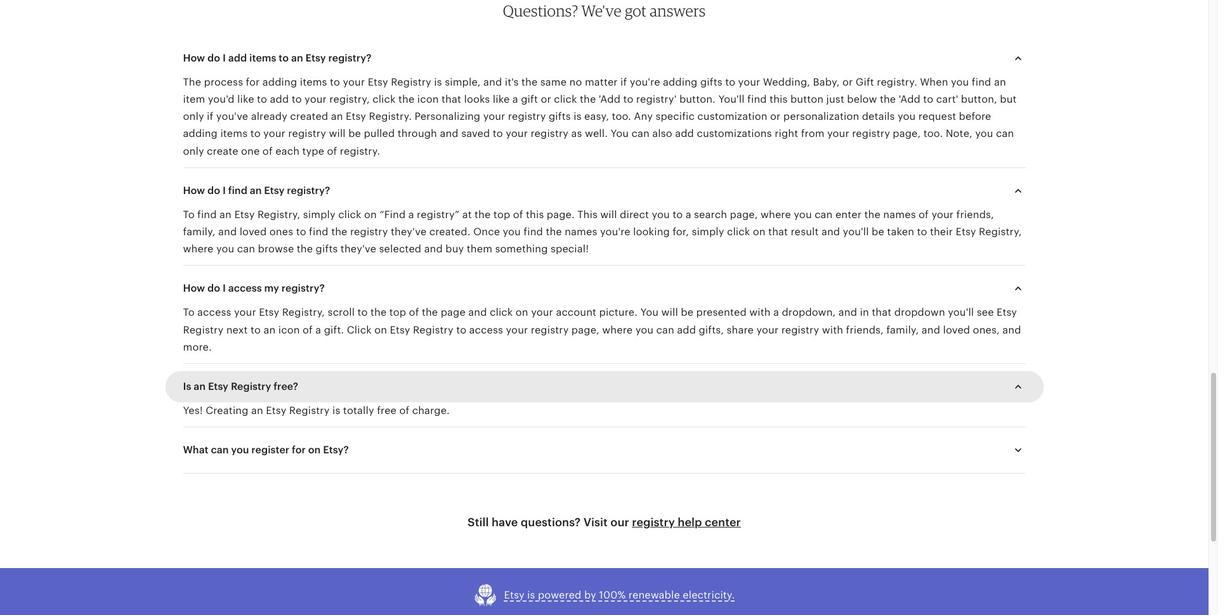 Task type: vqa. For each thing, say whether or not it's contained in the screenshot.
Boho
no



Task type: locate. For each thing, give the bounding box(es) containing it.
you inside to access your etsy registry, scroll to the top of the page and click on your account picture. you will be presented with a dropdown, and in that dropdown you'll see etsy registry next to an icon of a gift. click on etsy registry to access your registry page, where you can add gifts, share your registry with friends, family, and loved ones, and more.
[[641, 307, 659, 319]]

too. down request
[[924, 128, 944, 140]]

1 vertical spatial they've
[[341, 243, 377, 255]]

will inside the to find an etsy registry, simply click on "find a registry" at the top of this page. this will direct you to a search page, where you can enter the names of your friends, family, and loved ones to find the registry they've created. once you find the names you're looking for, simply click on that result and you'll be taken to their etsy registry, where you can browse the gifts they've selected and buy them something special!
[[601, 209, 617, 221]]

'add
[[599, 93, 621, 105], [899, 93, 921, 105]]

registry
[[508, 111, 546, 123], [288, 128, 326, 140], [531, 128, 569, 140], [853, 128, 891, 140], [350, 226, 388, 238], [531, 324, 569, 336], [782, 324, 820, 336], [632, 516, 675, 529]]

well.
[[585, 128, 608, 140]]

1 i from the top
[[223, 52, 226, 64]]

2 horizontal spatial gifts
[[701, 76, 723, 88]]

0 horizontal spatial for
[[246, 76, 260, 88]]

family,
[[183, 226, 216, 238], [887, 324, 919, 336]]

registry,
[[258, 209, 301, 221], [980, 226, 1022, 238], [282, 307, 325, 319]]

an
[[291, 52, 303, 64], [995, 76, 1007, 88], [331, 111, 343, 123], [250, 185, 262, 197], [220, 209, 232, 221], [264, 324, 276, 336], [194, 381, 206, 393], [251, 405, 263, 417]]

created
[[290, 111, 328, 123]]

button.
[[680, 93, 716, 105]]

will right picture.
[[662, 307, 679, 319]]

0 horizontal spatial like
[[237, 93, 254, 105]]

page, right search
[[730, 209, 758, 221]]

add up already
[[270, 93, 289, 105]]

you
[[611, 128, 629, 140], [641, 307, 659, 319]]

1 vertical spatial i
[[223, 185, 226, 197]]

2 vertical spatial or
[[771, 111, 781, 123]]

top inside to access your etsy registry, scroll to the top of the page and click on your account picture. you will be presented with a dropdown, and in that dropdown you'll see etsy registry next to an icon of a gift. click on etsy registry to access your registry page, where you can add gifts, share your registry with friends, family, and loved ones, and more.
[[390, 307, 406, 319]]

registry? down type
[[287, 185, 330, 197]]

on
[[364, 209, 377, 221], [753, 226, 766, 238], [516, 307, 529, 319], [375, 324, 387, 336], [308, 444, 321, 456]]

find up button,
[[972, 76, 992, 88]]

what
[[183, 444, 209, 456]]

right
[[775, 128, 799, 140]]

1 horizontal spatial that
[[769, 226, 789, 238]]

0 horizontal spatial loved
[[240, 226, 267, 238]]

you're
[[630, 76, 661, 88], [601, 226, 631, 238]]

the
[[183, 76, 201, 88]]

1 horizontal spatial family,
[[887, 324, 919, 336]]

the up details
[[880, 93, 897, 105]]

you'll left see
[[949, 307, 975, 319]]

to inside the to find an etsy registry, simply click on "find a registry" at the top of this page. this will direct you to a search page, where you can enter the names of your friends, family, and loved ones to find the registry they've created. once you find the names you're looking for, simply click on that result and you'll be taken to their etsy registry, where you can browse the gifts they've selected and buy them something special!
[[183, 209, 195, 221]]

2 i from the top
[[223, 185, 226, 197]]

an down the how do i find an etsy registry?
[[220, 209, 232, 221]]

registry. down pulled
[[340, 145, 380, 157]]

2 vertical spatial gifts
[[316, 243, 338, 255]]

registry, right their
[[980, 226, 1022, 238]]

items
[[249, 52, 276, 64], [300, 76, 327, 88], [221, 128, 248, 140]]

1 vertical spatial that
[[769, 226, 789, 238]]

0 horizontal spatial this
[[526, 209, 544, 221]]

if
[[621, 76, 627, 88], [207, 111, 214, 123]]

0 horizontal spatial be
[[349, 128, 361, 140]]

you inside what can you register for on etsy? dropdown button
[[231, 444, 249, 456]]

1 horizontal spatial page,
[[730, 209, 758, 221]]

family, inside the to find an etsy registry, simply click on "find a registry" at the top of this page. this will direct you to a search page, where you can enter the names of your friends, family, and loved ones to find the registry they've created. once you find the names you're looking for, simply click on that result and you'll be taken to their etsy registry, where you can browse the gifts they've selected and buy them something special!
[[183, 226, 216, 238]]

find up 'something'
[[524, 226, 543, 238]]

creating
[[206, 405, 249, 417]]

0 horizontal spatial simply
[[303, 209, 336, 221]]

you left register
[[231, 444, 249, 456]]

is left simple,
[[434, 76, 442, 88]]

0 vertical spatial this
[[770, 93, 788, 105]]

etsy left powered
[[504, 590, 525, 602]]

registry inside the process for adding items to your etsy registry is simple, and it's the same no matter if you're adding gifts to your wedding, baby, or gift registry. when you find an item you'd like to add to your registry, click the icon that looks like a gift or click the 'add to registry' button. you'll find this button just below the 'add to cart' button, but only if you've already created an etsy registry. personalizing your registry gifts is easy, too. any specific customization or personalization details you request before adding items to your registry will be pulled through and saved to your registry as well. you can also add customizations right from your registry page, too. note, you can only create one of each type of registry.
[[391, 76, 432, 88]]

1 vertical spatial only
[[183, 145, 204, 157]]

items inside dropdown button
[[249, 52, 276, 64]]

the
[[522, 76, 538, 88], [399, 93, 415, 105], [580, 93, 596, 105], [880, 93, 897, 105], [475, 209, 491, 221], [865, 209, 881, 221], [331, 226, 348, 238], [546, 226, 562, 238], [297, 243, 313, 255], [371, 307, 387, 319], [422, 307, 438, 319]]

2 horizontal spatial adding
[[663, 76, 698, 88]]

it's
[[505, 76, 519, 88]]

gift
[[521, 93, 538, 105]]

click down search
[[727, 226, 751, 238]]

still
[[468, 516, 489, 529]]

3 i from the top
[[223, 283, 226, 295]]

personalizing
[[415, 111, 481, 123]]

just
[[827, 93, 845, 105]]

you right well.
[[611, 128, 629, 140]]

family, inside to access your etsy registry, scroll to the top of the page and click on your account picture. you will be presented with a dropdown, and in that dropdown you'll see etsy registry next to an icon of a gift. click on etsy registry to access your registry page, where you can add gifts, share your registry with friends, family, and loved ones, and more.
[[887, 324, 919, 336]]

to
[[183, 209, 195, 221], [183, 307, 195, 319]]

is
[[183, 381, 191, 393]]

0 horizontal spatial top
[[390, 307, 406, 319]]

an inside the to find an etsy registry, simply click on "find a registry" at the top of this page. this will direct you to a search page, where you can enter the names of your friends, family, and loved ones to find the registry they've created. once you find the names you're looking for, simply click on that result and you'll be taken to their etsy registry, where you can browse the gifts they've selected and buy them something special!
[[220, 209, 232, 221]]

0 vertical spatial they've
[[391, 226, 427, 238]]

you'll down the enter
[[843, 226, 870, 238]]

for,
[[673, 226, 689, 238]]

registry down created
[[288, 128, 326, 140]]

can right what
[[211, 444, 229, 456]]

1 horizontal spatial you
[[641, 307, 659, 319]]

you up cart'
[[952, 76, 970, 88]]

be inside the to find an etsy registry, simply click on "find a registry" at the top of this page. this will direct you to a search page, where you can enter the names of your friends, family, and loved ones to find the registry they've created. once you find the names you're looking for, simply click on that result and you'll be taken to their etsy registry, where you can browse the gifts they've selected and buy them something special!
[[872, 226, 885, 238]]

1 vertical spatial too.
[[924, 128, 944, 140]]

item
[[183, 93, 205, 105]]

they've left the selected
[[341, 243, 377, 255]]

2 only from the top
[[183, 145, 204, 157]]

will
[[329, 128, 346, 140], [601, 209, 617, 221], [662, 307, 679, 319]]

etsy right their
[[956, 226, 977, 238]]

i down create
[[223, 185, 226, 197]]

gift.
[[324, 324, 344, 336]]

do for add
[[208, 52, 220, 64]]

button
[[791, 93, 824, 105]]

your
[[343, 76, 365, 88], [739, 76, 761, 88], [305, 93, 327, 105], [483, 111, 506, 123], [264, 128, 286, 140], [506, 128, 528, 140], [828, 128, 850, 140], [932, 209, 954, 221], [234, 307, 256, 319], [531, 307, 554, 319], [506, 324, 528, 336], [757, 324, 779, 336]]

1 horizontal spatial adding
[[263, 76, 297, 88]]

1 horizontal spatial this
[[770, 93, 788, 105]]

this down wedding,
[[770, 93, 788, 105]]

1 horizontal spatial loved
[[944, 324, 971, 336]]

1 horizontal spatial gifts
[[549, 111, 571, 123]]

what can you register for on etsy? button
[[172, 436, 1038, 466]]

1 vertical spatial names
[[565, 226, 598, 238]]

0 horizontal spatial will
[[329, 128, 346, 140]]

be left pulled
[[349, 128, 361, 140]]

or up right
[[771, 111, 781, 123]]

1 'add from the left
[[599, 93, 621, 105]]

0 vertical spatial loved
[[240, 226, 267, 238]]

2 to from the top
[[183, 307, 195, 319]]

special!
[[551, 243, 589, 255]]

find
[[972, 76, 992, 88], [748, 93, 767, 105], [228, 185, 247, 197], [197, 209, 217, 221], [309, 226, 329, 238], [524, 226, 543, 238]]

gifts right browse
[[316, 243, 338, 255]]

100%
[[599, 590, 626, 602]]

page, down account at the left of page
[[572, 324, 600, 336]]

page.
[[547, 209, 575, 221]]

registry, inside to access your etsy registry, scroll to the top of the page and click on your account picture. you will be presented with a dropdown, and in that dropdown you'll see etsy registry next to an icon of a gift. click on etsy registry to access your registry page, where you can add gifts, share your registry with friends, family, and loved ones, and more.
[[282, 307, 325, 319]]

2 how from the top
[[183, 185, 205, 197]]

for inside the process for adding items to your etsy registry is simple, and it's the same no matter if you're adding gifts to your wedding, baby, or gift registry. when you find an item you'd like to add to your registry, click the icon that looks like a gift or click the 'add to registry' button. you'll find this button just below the 'add to cart' button, but only if you've already created an etsy registry. personalizing your registry gifts is easy, too. any specific customization or personalization details you request before adding items to your registry will be pulled through and saved to your registry as well. you can also add customizations right from your registry page, too. note, you can only create one of each type of registry.
[[246, 76, 260, 88]]

yes!
[[183, 405, 203, 417]]

0 horizontal spatial if
[[207, 111, 214, 123]]

1 horizontal spatial where
[[603, 324, 633, 336]]

you inside the process for adding items to your etsy registry is simple, and it's the same no matter if you're adding gifts to your wedding, baby, or gift registry. when you find an item you'd like to add to your registry, click the icon that looks like a gift or click the 'add to registry' button. you'll find this button just below the 'add to cart' button, but only if you've already created an etsy registry. personalizing your registry gifts is easy, too. any specific customization or personalization details you request before adding items to your registry will be pulled through and saved to your registry as well. you can also add customizations right from your registry page, too. note, you can only create one of each type of registry.
[[611, 128, 629, 140]]

baby,
[[814, 76, 840, 88]]

registry up 'registry.'
[[391, 76, 432, 88]]

and down the how do i find an etsy registry?
[[218, 226, 237, 238]]

and down personalizing
[[440, 128, 459, 140]]

share
[[727, 324, 754, 336]]

a right "find
[[409, 209, 414, 221]]

free?
[[274, 381, 298, 393]]

to for to find an etsy registry, simply click on "find a registry" at the top of this page. this will direct you to a search page, where you can enter the names of your friends, family, and loved ones to find the registry they've created. once you find the names you're looking for, simply click on that result and you'll be taken to their etsy registry, where you can browse the gifts they've selected and buy them something special!
[[183, 209, 195, 221]]

registry?
[[329, 52, 372, 64], [287, 185, 330, 197], [282, 283, 325, 295]]

1 horizontal spatial be
[[681, 307, 694, 319]]

only
[[183, 111, 204, 123], [183, 145, 204, 157]]

matter
[[585, 76, 618, 88]]

0 vertical spatial names
[[884, 209, 916, 221]]

loved
[[240, 226, 267, 238], [944, 324, 971, 336]]

1 vertical spatial family,
[[887, 324, 919, 336]]

loved left ones
[[240, 226, 267, 238]]

1 horizontal spatial icon
[[418, 93, 439, 105]]

top up once
[[494, 209, 511, 221]]

0 horizontal spatial they've
[[341, 243, 377, 255]]

you
[[952, 76, 970, 88], [898, 111, 916, 123], [976, 128, 994, 140], [652, 209, 670, 221], [794, 209, 812, 221], [503, 226, 521, 238], [216, 243, 234, 255], [636, 324, 654, 336], [231, 444, 249, 456]]

do up process
[[208, 52, 220, 64]]

2 vertical spatial how
[[183, 283, 205, 295]]

0 vertical spatial will
[[329, 128, 346, 140]]

or left gift
[[843, 76, 853, 88]]

you up looking
[[652, 209, 670, 221]]

request
[[919, 111, 957, 123]]

1 vertical spatial be
[[872, 226, 885, 238]]

can inside to access your etsy registry, scroll to the top of the page and click on your account picture. you will be presented with a dropdown, and in that dropdown you'll see etsy registry next to an icon of a gift. click on etsy registry to access your registry page, where you can add gifts, share your registry with friends, family, and loved ones, and more.
[[657, 324, 675, 336]]

icon inside to access your etsy registry, scroll to the top of the page and click on your account picture. you will be presented with a dropdown, and in that dropdown you'll see etsy registry next to an icon of a gift. click on etsy registry to access your registry page, where you can add gifts, share your registry with friends, family, and loved ones, and more.
[[279, 324, 300, 336]]

friends, inside the to find an etsy registry, simply click on "find a registry" at the top of this page. this will direct you to a search page, where you can enter the names of your friends, family, and loved ones to find the registry they've created. once you find the names you're looking for, simply click on that result and you'll be taken to their etsy registry, where you can browse the gifts they've selected and buy them something special!
[[957, 209, 995, 221]]

2 vertical spatial page,
[[572, 324, 600, 336]]

for right process
[[246, 76, 260, 88]]

1 horizontal spatial top
[[494, 209, 511, 221]]

registry, up gift.
[[282, 307, 325, 319]]

can left gifts,
[[657, 324, 675, 336]]

that left result
[[769, 226, 789, 238]]

with down dropdown,
[[823, 324, 844, 336]]

you inside to access your etsy registry, scroll to the top of the page and click on your account picture. you will be presented with a dropdown, and in that dropdown you'll see etsy registry next to an icon of a gift. click on etsy registry to access your registry page, where you can add gifts, share your registry with friends, family, and loved ones, and more.
[[636, 324, 654, 336]]

page, inside the process for adding items to your etsy registry is simple, and it's the same no matter if you're adding gifts to your wedding, baby, or gift registry. when you find an item you'd like to add to your registry, click the icon that looks like a gift or click the 'add to registry' button. you'll find this button just below the 'add to cart' button, but only if you've already created an etsy registry. personalizing your registry gifts is easy, too. any specific customization or personalization details you request before adding items to your registry will be pulled through and saved to your registry as well. you can also add customizations right from your registry page, too. note, you can only create one of each type of registry.
[[893, 128, 921, 140]]

3 do from the top
[[208, 283, 220, 295]]

dropdown
[[895, 307, 946, 319]]

registry.
[[878, 76, 918, 88], [340, 145, 380, 157]]

0 horizontal spatial family,
[[183, 226, 216, 238]]

how for how do i add items to an etsy registry?
[[183, 52, 205, 64]]

add left gifts,
[[678, 324, 696, 336]]

1 horizontal spatial will
[[601, 209, 617, 221]]

1 vertical spatial registry.
[[340, 145, 380, 157]]

0 vertical spatial i
[[223, 52, 226, 64]]

on left account at the left of page
[[516, 307, 529, 319]]

1 vertical spatial do
[[208, 185, 220, 197]]

etsy up registry, on the left of page
[[368, 76, 388, 88]]

0 vertical spatial registry,
[[258, 209, 301, 221]]

you'll inside the to find an etsy registry, simply click on "find a registry" at the top of this page. this will direct you to a search page, where you can enter the names of your friends, family, and loved ones to find the registry they've created. once you find the names you're looking for, simply click on that result and you'll be taken to their etsy registry, where you can browse the gifts they've selected and buy them something special!
[[843, 226, 870, 238]]

loved left ones,
[[944, 324, 971, 336]]

'add down when
[[899, 93, 921, 105]]

0 vertical spatial icon
[[418, 93, 439, 105]]

will right this at left top
[[601, 209, 617, 221]]

2 vertical spatial where
[[603, 324, 633, 336]]

1 vertical spatial icon
[[279, 324, 300, 336]]

1 horizontal spatial simply
[[692, 226, 725, 238]]

0 horizontal spatial friends,
[[847, 324, 884, 336]]

gifts down "same"
[[549, 111, 571, 123]]

click right page
[[490, 307, 513, 319]]

items for add
[[249, 52, 276, 64]]

2 horizontal spatial where
[[761, 209, 792, 221]]

etsy up the creating
[[208, 381, 229, 393]]

too. left any
[[612, 111, 632, 123]]

looks
[[464, 93, 490, 105]]

to inside to access your etsy registry, scroll to the top of the page and click on your account picture. you will be presented with a dropdown, and in that dropdown you'll see etsy registry next to an icon of a gift. click on etsy registry to access your registry page, where you can add gifts, share your registry with friends, family, and loved ones, and more.
[[183, 307, 195, 319]]

created.
[[430, 226, 471, 238]]

registry inside dropdown button
[[231, 381, 271, 393]]

1 vertical spatial you
[[641, 307, 659, 319]]

click up 'registry.'
[[373, 93, 396, 105]]

2 vertical spatial be
[[681, 307, 694, 319]]

2 vertical spatial i
[[223, 283, 226, 295]]

etsy right click
[[390, 324, 411, 336]]

0 vertical spatial friends,
[[957, 209, 995, 221]]

1 vertical spatial registry?
[[287, 185, 330, 197]]

how
[[183, 52, 205, 64], [183, 185, 205, 197], [183, 283, 205, 295]]

page,
[[893, 128, 921, 140], [730, 209, 758, 221], [572, 324, 600, 336]]

through
[[398, 128, 437, 140]]

icon inside the process for adding items to your etsy registry is simple, and it's the same no matter if you're adding gifts to your wedding, baby, or gift registry. when you find an item you'd like to add to your registry, click the icon that looks like a gift or click the 'add to registry' button. you'll find this button just below the 'add to cart' button, but only if you've already created an etsy registry. personalizing your registry gifts is easy, too. any specific customization or personalization details you request before adding items to your registry will be pulled through and saved to your registry as well. you can also add customizations right from your registry page, too. note, you can only create one of each type of registry.
[[418, 93, 439, 105]]

registry. right gift
[[878, 76, 918, 88]]

3 how from the top
[[183, 283, 205, 295]]

have
[[492, 516, 518, 529]]

you right picture.
[[641, 307, 659, 319]]

1 vertical spatial loved
[[944, 324, 971, 336]]

1 vertical spatial friends,
[[847, 324, 884, 336]]

1 vertical spatial will
[[601, 209, 617, 221]]

0 vertical spatial do
[[208, 52, 220, 64]]

i for find
[[223, 185, 226, 197]]

0 horizontal spatial icon
[[279, 324, 300, 336]]

0 vertical spatial registry.
[[878, 76, 918, 88]]

gifts up button. in the top of the page
[[701, 76, 723, 88]]

1 horizontal spatial 'add
[[899, 93, 921, 105]]

is
[[434, 76, 442, 88], [574, 111, 582, 123], [333, 405, 341, 417], [528, 590, 536, 602]]

the right at
[[475, 209, 491, 221]]

where inside to access your etsy registry, scroll to the top of the page and click on your account picture. you will be presented with a dropdown, and in that dropdown you'll see etsy registry next to an icon of a gift. click on etsy registry to access your registry page, where you can add gifts, share your registry with friends, family, and loved ones, and more.
[[603, 324, 633, 336]]

add inside dropdown button
[[228, 52, 247, 64]]

how do i add items to an etsy registry?
[[183, 52, 372, 64]]

ones
[[270, 226, 293, 238]]

0 horizontal spatial too.
[[612, 111, 632, 123]]

access
[[228, 283, 262, 295], [197, 307, 231, 319], [470, 324, 504, 336]]

names down this at left top
[[565, 226, 598, 238]]

you down picture.
[[636, 324, 654, 336]]

0 vertical spatial top
[[494, 209, 511, 221]]

etsy?
[[323, 444, 349, 456]]

friends, inside to access your etsy registry, scroll to the top of the page and click on your account picture. you will be presented with a dropdown, and in that dropdown you'll see etsy registry next to an icon of a gift. click on etsy registry to access your registry page, where you can add gifts, share your registry with friends, family, and loved ones, and more.
[[847, 324, 884, 336]]

0 horizontal spatial or
[[541, 93, 552, 105]]

on left 'etsy?'
[[308, 444, 321, 456]]

2 vertical spatial items
[[221, 128, 248, 140]]

2 like from the left
[[493, 93, 510, 105]]

1 horizontal spatial like
[[493, 93, 510, 105]]

0 vertical spatial items
[[249, 52, 276, 64]]

1 horizontal spatial items
[[249, 52, 276, 64]]

registry,
[[330, 93, 370, 105]]

1 to from the top
[[183, 209, 195, 221]]

1 do from the top
[[208, 52, 220, 64]]

1 vertical spatial with
[[823, 324, 844, 336]]

1 vertical spatial this
[[526, 209, 544, 221]]

items up already
[[249, 52, 276, 64]]

0 vertical spatial only
[[183, 111, 204, 123]]

that inside to access your etsy registry, scroll to the top of the page and click on your account picture. you will be presented with a dropdown, and in that dropdown you'll see etsy registry next to an icon of a gift. click on etsy registry to access your registry page, where you can add gifts, share your registry with friends, family, and loved ones, and more.
[[872, 307, 892, 319]]

only down item
[[183, 111, 204, 123]]

for right register
[[292, 444, 306, 456]]

2 horizontal spatial that
[[872, 307, 892, 319]]

click inside to access your etsy registry, scroll to the top of the page and click on your account picture. you will be presented with a dropdown, and in that dropdown you'll see etsy registry next to an icon of a gift. click on etsy registry to access your registry page, where you can add gifts, share your registry with friends, family, and loved ones, and more.
[[490, 307, 513, 319]]

a left gift
[[513, 93, 519, 105]]

names up taken
[[884, 209, 916, 221]]

gift
[[856, 76, 875, 88]]

gifts inside the to find an etsy registry, simply click on "find a registry" at the top of this page. this will direct you to a search page, where you can enter the names of your friends, family, and loved ones to find the registry they've created. once you find the names you're looking for, simply click on that result and you'll be taken to their etsy registry, where you can browse the gifts they've selected and buy them something special!
[[316, 243, 338, 255]]

1 vertical spatial to
[[183, 307, 195, 319]]

ones,
[[974, 324, 1000, 336]]

2 do from the top
[[208, 185, 220, 197]]

names
[[884, 209, 916, 221], [565, 226, 598, 238]]

be
[[349, 128, 361, 140], [872, 226, 885, 238], [681, 307, 694, 319]]

will inside to access your etsy registry, scroll to the top of the page and click on your account picture. you will be presented with a dropdown, and in that dropdown you'll see etsy registry next to an icon of a gift. click on etsy registry to access your registry page, where you can add gifts, share your registry with friends, family, and loved ones, and more.
[[662, 307, 679, 319]]

1 horizontal spatial with
[[823, 324, 844, 336]]

0 horizontal spatial page,
[[572, 324, 600, 336]]

and left it's
[[484, 76, 502, 88]]

0 vertical spatial be
[[349, 128, 361, 140]]

i left 'my'
[[223, 283, 226, 295]]

1 vertical spatial top
[[390, 307, 406, 319]]

like down it's
[[493, 93, 510, 105]]

0 vertical spatial page,
[[893, 128, 921, 140]]

0 horizontal spatial adding
[[183, 128, 218, 140]]

do for find
[[208, 185, 220, 197]]

items down you've at the top left of the page
[[221, 128, 248, 140]]

customization
[[698, 111, 768, 123]]

2 'add from the left
[[899, 93, 921, 105]]

0 vertical spatial with
[[750, 307, 771, 319]]

how do i find an etsy registry? button
[[172, 176, 1038, 206]]

be left taken
[[872, 226, 885, 238]]

any
[[634, 111, 653, 123]]

0 horizontal spatial where
[[183, 243, 214, 255]]

of
[[263, 145, 273, 157], [327, 145, 337, 157], [513, 209, 523, 221], [919, 209, 929, 221], [409, 307, 419, 319], [303, 324, 313, 336], [400, 405, 410, 417]]

powered
[[538, 590, 582, 602]]

simply
[[303, 209, 336, 221], [692, 226, 725, 238]]

1 horizontal spatial too.
[[924, 128, 944, 140]]

2 horizontal spatial page,
[[893, 128, 921, 140]]

register
[[252, 444, 290, 456]]

see
[[977, 307, 995, 319]]

2 vertical spatial that
[[872, 307, 892, 319]]

1 how from the top
[[183, 52, 205, 64]]



Task type: describe. For each thing, give the bounding box(es) containing it.
and right page
[[469, 307, 487, 319]]

and down the enter
[[822, 226, 841, 238]]

an down is an etsy registry free?
[[251, 405, 263, 417]]

but
[[1001, 93, 1017, 105]]

i for add
[[223, 52, 226, 64]]

charge.
[[412, 405, 450, 417]]

find right ones
[[309, 226, 329, 238]]

the up click
[[371, 307, 387, 319]]

registry help center link
[[632, 516, 741, 529]]

0 vertical spatial registry?
[[329, 52, 372, 64]]

that inside the to find an etsy registry, simply click on "find a registry" at the top of this page. this will direct you to a search page, where you can enter the names of your friends, family, and loved ones to find the registry they've created. once you find the names you're looking for, simply click on that result and you'll be taken to their etsy registry, where you can browse the gifts they've selected and buy them something special!
[[769, 226, 789, 238]]

how for how do i find an etsy registry?
[[183, 185, 205, 197]]

you're inside the to find an etsy registry, simply click on "find a registry" at the top of this page. this will direct you to a search page, where you can enter the names of your friends, family, and loved ones to find the registry they've created. once you find the names you're looking for, simply click on that result and you'll be taken to their etsy registry, where you can browse the gifts they've selected and buy them something special!
[[601, 226, 631, 238]]

registry'
[[637, 93, 677, 105]]

1 horizontal spatial they've
[[391, 226, 427, 238]]

questions?
[[503, 1, 579, 20]]

the up gift
[[522, 76, 538, 88]]

etsy down the how do i find an etsy registry?
[[234, 209, 255, 221]]

will inside the process for adding items to your etsy registry is simple, and it's the same no matter if you're adding gifts to your wedding, baby, or gift registry. when you find an item you'd like to add to your registry, click the icon that looks like a gift or click the 'add to registry' button. you'll find this button just below the 'add to cart' button, but only if you've already created an etsy registry. personalizing your registry gifts is easy, too. any specific customization or personalization details you request before adding items to your registry will be pulled through and saved to your registry as well. you can also add customizations right from your registry page, too. note, you can only create one of each type of registry.
[[329, 128, 346, 140]]

my
[[264, 283, 279, 295]]

to access your etsy registry, scroll to the top of the page and click on your account picture. you will be presented with a dropdown, and in that dropdown you'll see etsy registry next to an icon of a gift. click on etsy registry to access your registry page, where you can add gifts, share your registry with friends, family, and loved ones, and more.
[[183, 307, 1022, 353]]

find inside dropdown button
[[228, 185, 247, 197]]

to for to access your etsy registry, scroll to the top of the page and click on your account picture. you will be presented with a dropdown, and in that dropdown you'll see etsy registry next to an icon of a gift. click on etsy registry to access your registry page, where you can add gifts, share your registry with friends, family, and loved ones, and more.
[[183, 307, 195, 319]]

0 vertical spatial where
[[761, 209, 792, 221]]

got
[[625, 1, 647, 20]]

to find an etsy registry, simply click on "find a registry" at the top of this page. this will direct you to a search page, where you can enter the names of your friends, family, and loved ones to find the registry they've created. once you find the names you're looking for, simply click on that result and you'll be taken to their etsy registry, where you can browse the gifts they've selected and buy them something special!
[[183, 209, 1022, 255]]

page, inside to access your etsy registry, scroll to the top of the page and click on your account picture. you will be presented with a dropdown, and in that dropdown you'll see etsy registry next to an icon of a gift. click on etsy registry to access your registry page, where you can add gifts, share your registry with friends, family, and loved ones, and more.
[[572, 324, 600, 336]]

them
[[467, 243, 493, 255]]

etsy right see
[[997, 307, 1018, 319]]

an inside to access your etsy registry, scroll to the top of the page and click on your account picture. you will be presented with a dropdown, and in that dropdown you'll see etsy registry next to an icon of a gift. click on etsy registry to access your registry page, where you can add gifts, share your registry with friends, family, and loved ones, and more.
[[264, 324, 276, 336]]

1 horizontal spatial if
[[621, 76, 627, 88]]

process
[[204, 76, 243, 88]]

1 horizontal spatial names
[[884, 209, 916, 221]]

when
[[921, 76, 949, 88]]

can down any
[[632, 128, 650, 140]]

that inside the process for adding items to your etsy registry is simple, and it's the same no matter if you're adding gifts to your wedding, baby, or gift registry. when you find an item you'd like to add to your registry, click the icon that looks like a gift or click the 'add to registry' button. you'll find this button just below the 'add to cart' button, but only if you've already created an etsy registry. personalizing your registry gifts is easy, too. any specific customization or personalization details you request before adding items to your registry will be pulled through and saved to your registry as well. you can also add customizations right from your registry page, too. note, you can only create one of each type of registry.
[[442, 93, 462, 105]]

is left totally
[[333, 405, 341, 417]]

simple,
[[445, 76, 481, 88]]

an up but
[[995, 76, 1007, 88]]

already
[[251, 111, 288, 123]]

can down but
[[997, 128, 1015, 140]]

1 vertical spatial registry,
[[980, 226, 1022, 238]]

on right click
[[375, 324, 387, 336]]

page, inside the to find an etsy registry, simply click on "find a registry" at the top of this page. this will direct you to a search page, where you can enter the names of your friends, family, and loved ones to find the registry they've created. once you find the names you're looking for, simply click on that result and you'll be taken to their etsy registry, where you can browse the gifts they've selected and buy them something special!
[[730, 209, 758, 221]]

registry up more.
[[183, 324, 224, 336]]

you down before
[[976, 128, 994, 140]]

add down specific
[[676, 128, 695, 140]]

their
[[931, 226, 954, 238]]

add inside to access your etsy registry, scroll to the top of the page and click on your account picture. you will be presented with a dropdown, and in that dropdown you'll see etsy registry next to an icon of a gift. click on etsy registry to access your registry page, where you can add gifts, share your registry with friends, family, and loved ones, and more.
[[678, 324, 696, 336]]

0 vertical spatial too.
[[612, 111, 632, 123]]

is an etsy registry free? button
[[172, 372, 1038, 402]]

the right browse
[[297, 243, 313, 255]]

enter
[[836, 209, 862, 221]]

access inside dropdown button
[[228, 283, 262, 295]]

the up easy,
[[580, 93, 596, 105]]

type
[[302, 145, 324, 157]]

a inside the process for adding items to your etsy registry is simple, and it's the same no matter if you're adding gifts to your wedding, baby, or gift registry. when you find an item you'd like to add to your registry, click the icon that looks like a gift or click the 'add to registry' button. you'll find this button just below the 'add to cart' button, but only if you've already created an etsy registry. personalizing your registry gifts is easy, too. any specific customization or personalization details you request before adding items to your registry will be pulled through and saved to your registry as well. you can also add customizations right from your registry page, too. note, you can only create one of each type of registry.
[[513, 93, 519, 105]]

can left the enter
[[815, 209, 833, 221]]

loved inside to access your etsy registry, scroll to the top of the page and click on your account picture. you will be presented with a dropdown, and in that dropdown you'll see etsy registry next to an icon of a gift. click on etsy registry to access your registry page, where you can add gifts, share your registry with friends, family, and loved ones, and more.
[[944, 324, 971, 336]]

something
[[495, 243, 548, 255]]

2 vertical spatial registry?
[[282, 283, 325, 295]]

the up 'registry.'
[[399, 93, 415, 105]]

help
[[678, 516, 702, 529]]

etsy up created
[[306, 52, 326, 64]]

page
[[441, 307, 466, 319]]

cart'
[[937, 93, 959, 105]]

0 horizontal spatial items
[[221, 128, 248, 140]]

you up result
[[794, 209, 812, 221]]

registry down dropdown,
[[782, 324, 820, 336]]

and right ones,
[[1003, 324, 1022, 336]]

as
[[572, 128, 583, 140]]

you'll
[[719, 93, 745, 105]]

pulled
[[364, 128, 395, 140]]

be inside the process for adding items to your etsy registry is simple, and it's the same no matter if you're adding gifts to your wedding, baby, or gift registry. when you find an item you'd like to add to your registry, click the icon that looks like a gift or click the 'add to registry' button. you'll find this button just below the 'add to cart' button, but only if you've already created an etsy registry. personalizing your registry gifts is easy, too. any specific customization or personalization details you request before adding items to your registry will be pulled through and saved to your registry as well. you can also add customizations right from your registry page, too. note, you can only create one of each type of registry.
[[349, 128, 361, 140]]

how do i add items to an etsy registry? button
[[172, 43, 1038, 74]]

yes! creating an etsy registry is totally free of charge.
[[183, 405, 450, 417]]

this inside the process for adding items to your etsy registry is simple, and it's the same no matter if you're adding gifts to your wedding, baby, or gift registry. when you find an item you'd like to add to your registry, click the icon that looks like a gift or click the 'add to registry' button. you'll find this button just below the 'add to cart' button, but only if you've already created an etsy registry. personalizing your registry gifts is easy, too. any specific customization or personalization details you request before adding items to your registry will be pulled through and saved to your registry as well. you can also add customizations right from your registry page, too. note, you can only create one of each type of registry.
[[770, 93, 788, 105]]

click down no
[[554, 93, 577, 105]]

the left page
[[422, 307, 438, 319]]

etsy down 'free?'
[[266, 405, 287, 417]]

how do i find an etsy registry?
[[183, 185, 330, 197]]

an down registry, on the left of page
[[331, 111, 343, 123]]

direct
[[620, 209, 649, 221]]

on inside dropdown button
[[308, 444, 321, 456]]

questions? we've got answers
[[503, 1, 706, 20]]

customizations
[[697, 128, 772, 140]]

and left the in
[[839, 307, 858, 319]]

by
[[585, 590, 597, 602]]

personalization
[[784, 111, 860, 123]]

free
[[377, 405, 397, 417]]

how do i access my registry? button
[[172, 274, 1038, 304]]

from
[[802, 128, 825, 140]]

be inside to access your etsy registry, scroll to the top of the page and click on your account picture. you will be presented with a dropdown, and in that dropdown you'll see etsy registry next to an icon of a gift. click on etsy registry to access your registry page, where you can add gifts, share your registry with friends, family, and loved ones, and more.
[[681, 307, 694, 319]]

can left browse
[[237, 243, 255, 255]]

wedding,
[[764, 76, 811, 88]]

the down page.
[[546, 226, 562, 238]]

etsy down 'my'
[[259, 307, 280, 319]]

you up how do i access my registry?
[[216, 243, 234, 255]]

is up as at the top left of page
[[574, 111, 582, 123]]

electricity.
[[683, 590, 735, 602]]

looking
[[634, 226, 670, 238]]

scroll
[[328, 307, 355, 319]]

is inside button
[[528, 590, 536, 602]]

answers
[[650, 1, 706, 20]]

registry, for to find an etsy registry, simply click on "find a registry" at the top of this page. this will direct you to a search page, where you can enter the names of your friends, family, and loved ones to find the registry they've created. once you find the names you're looking for, simply click on that result and you'll be taken to their etsy registry, where you can browse the gifts they've selected and buy them something special!
[[258, 209, 301, 221]]

once
[[474, 226, 500, 238]]

an up created
[[291, 52, 303, 64]]

0 vertical spatial gifts
[[701, 76, 723, 88]]

create
[[207, 145, 238, 157]]

1 vertical spatial gifts
[[549, 111, 571, 123]]

registry down account at the left of page
[[531, 324, 569, 336]]

saved
[[462, 128, 490, 140]]

etsy inside button
[[504, 590, 525, 602]]

click
[[347, 324, 372, 336]]

1 like from the left
[[237, 93, 254, 105]]

taken
[[888, 226, 915, 238]]

etsy down registry, on the left of page
[[346, 111, 366, 123]]

this inside the to find an etsy registry, simply click on "find a registry" at the top of this page. this will direct you to a search page, where you can enter the names of your friends, family, and loved ones to find the registry they've created. once you find the names you're looking for, simply click on that result and you'll be taken to their etsy registry, where you can browse the gifts they've selected and buy them something special!
[[526, 209, 544, 221]]

a left dropdown,
[[774, 307, 780, 319]]

the process for adding items to your etsy registry is simple, and it's the same no matter if you're adding gifts to your wedding, baby, or gift registry. when you find an item you'd like to add to your registry, click the icon that looks like a gift or click the 'add to registry' button. you'll find this button just below the 'add to cart' button, but only if you've already created an etsy registry. personalizing your registry gifts is easy, too. any specific customization or personalization details you request before adding items to your registry will be pulled through and saved to your registry as well. you can also add customizations right from your registry page, too. note, you can only create one of each type of registry.
[[183, 76, 1017, 157]]

registry, for to access your etsy registry, scroll to the top of the page and click on your account picture. you will be presented with a dropdown, and in that dropdown you'll see etsy registry next to an icon of a gift. click on etsy registry to access your registry page, where you can add gifts, share your registry with friends, family, and loved ones, and more.
[[282, 307, 325, 319]]

registry inside the to find an etsy registry, simply click on "find a registry" at the top of this page. this will direct you to a search page, where you can enter the names of your friends, family, and loved ones to find the registry they've created. once you find the names you're looking for, simply click on that result and you'll be taken to their etsy registry, where you can browse the gifts they've selected and buy them something special!
[[350, 226, 388, 238]]

and down dropdown in the right of the page
[[922, 324, 941, 336]]

find right you'll
[[748, 93, 767, 105]]

search
[[695, 209, 728, 221]]

the right the enter
[[865, 209, 881, 221]]

how for how do i access my registry?
[[183, 283, 205, 295]]

registry down page
[[413, 324, 454, 336]]

registry down details
[[853, 128, 891, 140]]

registry right our
[[632, 516, 675, 529]]

etsy is powered by 100% renewable electricity. button
[[474, 584, 735, 608]]

you've
[[216, 111, 248, 123]]

can inside dropdown button
[[211, 444, 229, 456]]

an down the one
[[250, 185, 262, 197]]

questions?
[[521, 516, 581, 529]]

1 vertical spatial access
[[197, 307, 231, 319]]

registry down 'free?'
[[289, 405, 330, 417]]

registry down gift
[[508, 111, 546, 123]]

still have questions? visit our registry help center
[[468, 516, 741, 529]]

specific
[[656, 111, 695, 123]]

each
[[276, 145, 300, 157]]

your inside the to find an etsy registry, simply click on "find a registry" at the top of this page. this will direct you to a search page, where you can enter the names of your friends, family, and loved ones to find the registry they've created. once you find the names you're looking for, simply click on that result and you'll be taken to their etsy registry, where you can browse the gifts they've selected and buy them something special!
[[932, 209, 954, 221]]

2 vertical spatial access
[[470, 324, 504, 336]]

1 horizontal spatial registry.
[[878, 76, 918, 88]]

you'd
[[208, 93, 235, 105]]

"find
[[380, 209, 406, 221]]

also
[[653, 128, 673, 140]]

the right ones
[[331, 226, 348, 238]]

you're inside the process for adding items to your etsy registry is simple, and it's the same no matter if you're adding gifts to your wedding, baby, or gift registry. when you find an item you'd like to add to your registry, click the icon that looks like a gift or click the 'add to registry' button. you'll find this button just below the 'add to cart' button, but only if you've already created an etsy registry. personalizing your registry gifts is easy, too. any specific customization or personalization details you request before adding items to your registry will be pulled through and saved to your registry as well. you can also add customizations right from your registry page, too. note, you can only create one of each type of registry.
[[630, 76, 661, 88]]

click left "find
[[338, 209, 362, 221]]

note,
[[946, 128, 973, 140]]

registry"
[[417, 209, 460, 221]]

on left "find
[[364, 209, 377, 221]]

button,
[[962, 93, 998, 105]]

top inside the to find an etsy registry, simply click on "find a registry" at the top of this page. this will direct you to a search page, where you can enter the names of your friends, family, and loved ones to find the registry they've created. once you find the names you're looking for, simply click on that result and you'll be taken to their etsy registry, where you can browse the gifts they've selected and buy them something special!
[[494, 209, 511, 221]]

one
[[241, 145, 260, 157]]

in
[[861, 307, 870, 319]]

registry.
[[369, 111, 412, 123]]

no
[[570, 76, 582, 88]]

1 horizontal spatial or
[[771, 111, 781, 123]]

totally
[[343, 405, 374, 417]]

an right is
[[194, 381, 206, 393]]

you'll inside to access your etsy registry, scroll to the top of the page and click on your account picture. you will be presented with a dropdown, and in that dropdown you'll see etsy registry next to an icon of a gift. click on etsy registry to access your registry page, where you can add gifts, share your registry with friends, family, and loved ones, and more.
[[949, 307, 975, 319]]

find down the how do i find an etsy registry?
[[197, 209, 217, 221]]

to inside dropdown button
[[279, 52, 289, 64]]

1 only from the top
[[183, 111, 204, 123]]

at
[[463, 209, 472, 221]]

dropdown,
[[782, 307, 836, 319]]

loved inside the to find an etsy registry, simply click on "find a registry" at the top of this page. this will direct you to a search page, where you can enter the names of your friends, family, and loved ones to find the registry they've created. once you find the names you're looking for, simply click on that result and you'll be taken to their etsy registry, where you can browse the gifts they've selected and buy them something special!
[[240, 226, 267, 238]]

registry left as at the top left of page
[[531, 128, 569, 140]]

you right details
[[898, 111, 916, 123]]

on left result
[[753, 226, 766, 238]]

easy,
[[585, 111, 609, 123]]

and left buy
[[424, 243, 443, 255]]

items for adding
[[300, 76, 327, 88]]

gifts,
[[699, 324, 724, 336]]

next
[[226, 324, 248, 336]]

this
[[578, 209, 598, 221]]

1 vertical spatial if
[[207, 111, 214, 123]]

details
[[863, 111, 895, 123]]

for inside what can you register for on etsy? dropdown button
[[292, 444, 306, 456]]

0 vertical spatial simply
[[303, 209, 336, 221]]

a left gift.
[[316, 324, 321, 336]]

2 horizontal spatial or
[[843, 76, 853, 88]]

visit
[[584, 516, 608, 529]]

etsy down each
[[264, 185, 285, 197]]

i for access
[[223, 283, 226, 295]]

you up 'something'
[[503, 226, 521, 238]]

our
[[611, 516, 630, 529]]

1 vertical spatial where
[[183, 243, 214, 255]]

how do i access my registry?
[[183, 283, 325, 295]]

do for access
[[208, 283, 220, 295]]

selected
[[379, 243, 422, 255]]

a up for,
[[686, 209, 692, 221]]



